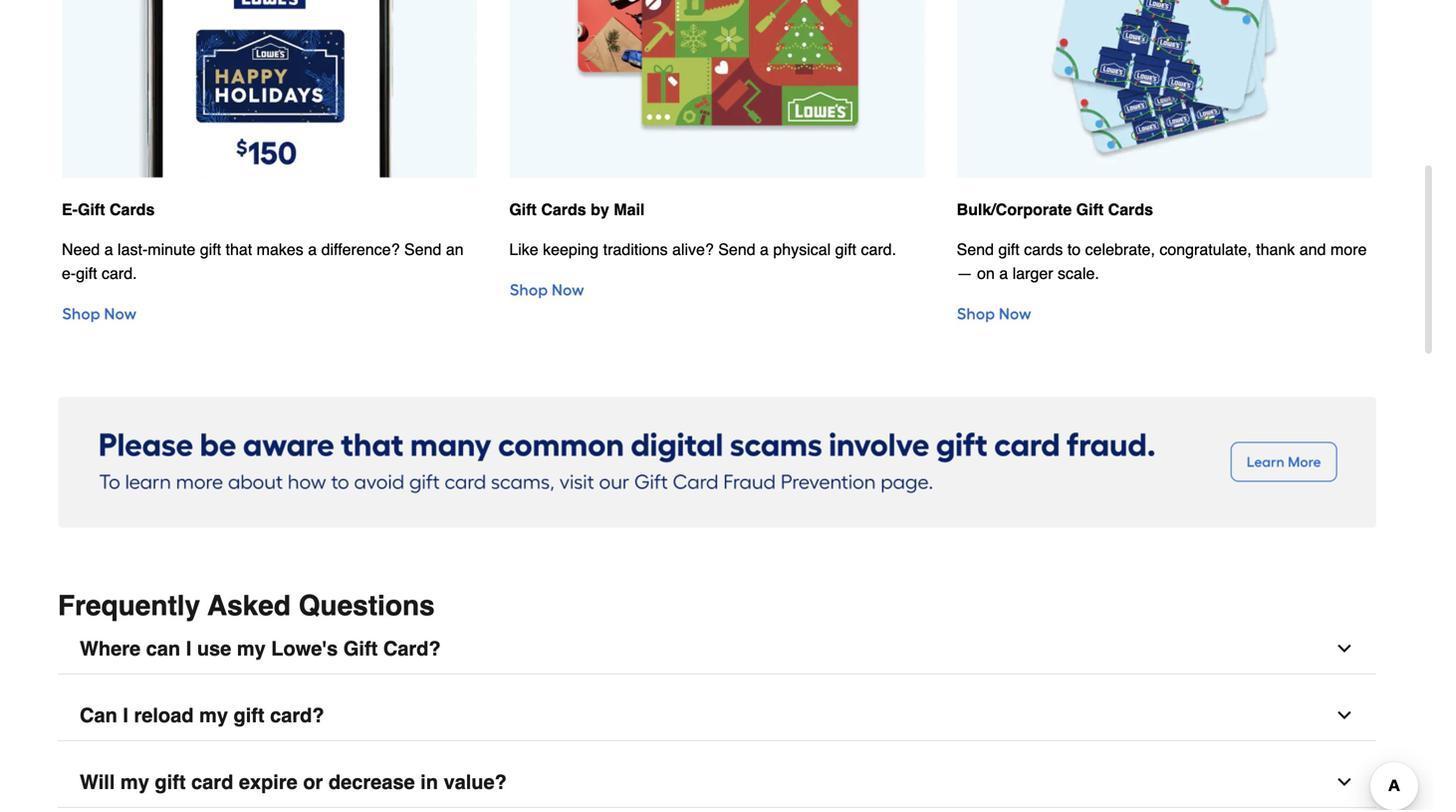 Task type: describe. For each thing, give the bounding box(es) containing it.
thank
[[1257, 240, 1296, 259]]

makes
[[257, 240, 304, 259]]

like keeping traditions alive? send a physical gift card.
[[510, 240, 897, 259]]

a phone screen showing a one hundred fifty dollar lowe's gift card. image
[[62, 0, 478, 178]]

send inside the 'send gift cards to celebrate, congratulate, thank and more — on a larger scale.'
[[957, 240, 995, 259]]

card
[[191, 771, 233, 794]]

2 horizontal spatial my
[[237, 637, 266, 660]]

shop now image for that
[[62, 302, 478, 325]]

cards for bulk/corporate gift cards
[[1109, 200, 1154, 219]]

frequently asked questions
[[58, 590, 435, 622]]

more
[[1331, 240, 1368, 259]]

will my gift card expire or decrease in value?
[[80, 771, 507, 794]]

traditions
[[604, 240, 668, 259]]

larger
[[1013, 264, 1054, 283]]

will my gift card expire or decrease in value? button
[[58, 757, 1377, 808]]

to
[[1068, 240, 1081, 259]]

shop now image for a
[[510, 278, 925, 301]]

where
[[80, 637, 141, 660]]

card?
[[270, 704, 324, 727]]

many digital scams involve gift card fraud. visit our gift card fraud page to learn more. image
[[58, 397, 1377, 528]]

gift inside button
[[344, 637, 378, 660]]

where can i use my lowe's gift card? button
[[58, 624, 1377, 674]]

mail
[[614, 200, 645, 219]]

a right makes
[[308, 240, 317, 259]]

alive?
[[673, 240, 714, 259]]

e-
[[62, 200, 78, 219]]

can i reload my gift card? button
[[58, 690, 1377, 741]]

in
[[421, 771, 438, 794]]

shop now image for congratulate,
[[957, 302, 1373, 325]]

2 vertical spatial my
[[120, 771, 149, 794]]

use
[[197, 637, 231, 660]]

scale.
[[1058, 264, 1100, 283]]

decrease
[[329, 771, 415, 794]]

last-
[[118, 240, 148, 259]]

0 vertical spatial i
[[186, 637, 192, 660]]

questions
[[299, 590, 435, 622]]

need
[[62, 240, 100, 259]]

and
[[1300, 240, 1327, 259]]

gift left card
[[155, 771, 186, 794]]

bulk/corporate
[[957, 200, 1072, 219]]

an assortment of lowe's corporate gift cards. image
[[957, 0, 1373, 178]]

bulk/corporate gift cards
[[957, 200, 1154, 219]]

value?
[[444, 771, 507, 794]]

e-
[[62, 264, 76, 283]]

gift down need
[[76, 264, 97, 283]]

keeping
[[543, 240, 599, 259]]

—
[[957, 264, 973, 283]]

gift left the that
[[200, 240, 221, 259]]



Task type: vqa. For each thing, say whether or not it's contained in the screenshot.
Decorations
no



Task type: locate. For each thing, give the bounding box(es) containing it.
chevron down image inside where can i use my lowe's gift card? button
[[1335, 639, 1355, 659]]

like
[[510, 240, 539, 259]]

can
[[80, 704, 117, 727]]

reload
[[134, 704, 194, 727]]

send inside "need a last-minute gift that makes a difference? send an e-gift card."
[[404, 240, 442, 259]]

where can i use my lowe's gift card?
[[80, 637, 441, 660]]

send
[[404, 240, 442, 259], [719, 240, 756, 259], [957, 240, 995, 259]]

gift down questions
[[344, 637, 378, 660]]

2 horizontal spatial send
[[957, 240, 995, 259]]

chevron down image
[[1335, 639, 1355, 659], [1335, 705, 1355, 725]]

shop now image down the 'send gift cards to celebrate, congratulate, thank and more — on a larger scale.'
[[957, 302, 1373, 325]]

a left last-
[[104, 240, 113, 259]]

cards
[[1025, 240, 1064, 259]]

shop now image
[[510, 278, 925, 301], [62, 302, 478, 325], [957, 302, 1373, 325]]

or
[[303, 771, 323, 794]]

my right use
[[237, 637, 266, 660]]

0 vertical spatial chevron down image
[[1335, 639, 1355, 659]]

cards left the by
[[541, 200, 587, 219]]

0 horizontal spatial card.
[[102, 264, 137, 283]]

1 vertical spatial my
[[199, 704, 228, 727]]

gift up larger
[[999, 240, 1020, 259]]

2 cards from the left
[[541, 200, 587, 219]]

0 horizontal spatial send
[[404, 240, 442, 259]]

send right alive?
[[719, 240, 756, 259]]

cards
[[110, 200, 155, 219], [541, 200, 587, 219], [1109, 200, 1154, 219]]

gift cards by mail
[[510, 200, 645, 219]]

send left an at the top left of page
[[404, 240, 442, 259]]

gift right physical
[[836, 240, 857, 259]]

difference?
[[321, 240, 400, 259]]

send up 'on'
[[957, 240, 995, 259]]

i
[[186, 637, 192, 660], [123, 704, 128, 727]]

by
[[591, 200, 610, 219]]

3 cards from the left
[[1109, 200, 1154, 219]]

1 vertical spatial i
[[123, 704, 128, 727]]

1 horizontal spatial my
[[199, 704, 228, 727]]

card.
[[861, 240, 897, 259], [102, 264, 137, 283]]

cards up last-
[[110, 200, 155, 219]]

lowe's
[[271, 637, 338, 660]]

can
[[146, 637, 181, 660]]

a right 'on'
[[1000, 264, 1009, 283]]

gift up like
[[510, 200, 537, 219]]

chevron down image inside can i reload my gift card? button
[[1335, 705, 1355, 725]]

a inside the 'send gift cards to celebrate, congratulate, thank and more — on a larger scale.'
[[1000, 264, 1009, 283]]

0 horizontal spatial shop now image
[[62, 302, 478, 325]]

1 horizontal spatial send
[[719, 240, 756, 259]]

physical
[[774, 240, 831, 259]]

1 vertical spatial chevron down image
[[1335, 705, 1355, 725]]

1 vertical spatial card.
[[102, 264, 137, 283]]

chevron down image for can i reload my gift card?
[[1335, 705, 1355, 725]]

0 horizontal spatial i
[[123, 704, 128, 727]]

chevron down image
[[1335, 772, 1355, 792]]

1 horizontal spatial card.
[[861, 240, 897, 259]]

1 send from the left
[[404, 240, 442, 259]]

a
[[104, 240, 113, 259], [308, 240, 317, 259], [760, 240, 769, 259], [1000, 264, 1009, 283]]

gift left "card?"
[[234, 704, 265, 727]]

need a last-minute gift that makes a difference? send an e-gift card.
[[62, 240, 464, 283]]

2 horizontal spatial cards
[[1109, 200, 1154, 219]]

send gift cards to celebrate, congratulate, thank and more — on a larger scale.
[[957, 240, 1368, 283]]

gift up need
[[78, 200, 105, 219]]

1 cards from the left
[[110, 200, 155, 219]]

gift
[[78, 200, 105, 219], [510, 200, 537, 219], [1077, 200, 1104, 219], [344, 637, 378, 660]]

frequently
[[58, 590, 200, 622]]

0 horizontal spatial cards
[[110, 200, 155, 219]]

1 horizontal spatial i
[[186, 637, 192, 660]]

that
[[226, 240, 252, 259]]

expire
[[239, 771, 298, 794]]

e-gift cards
[[62, 200, 155, 219]]

card. down last-
[[102, 264, 137, 283]]

0 vertical spatial card.
[[861, 240, 897, 259]]

2 horizontal spatial shop now image
[[957, 302, 1373, 325]]

0 horizontal spatial my
[[120, 771, 149, 794]]

will
[[80, 771, 115, 794]]

card. right physical
[[861, 240, 897, 259]]

two lowe's holiday themed gift cards. image
[[510, 0, 925, 178]]

gift up to
[[1077, 200, 1104, 219]]

card. inside "need a last-minute gift that makes a difference? send an e-gift card."
[[102, 264, 137, 283]]

gift inside the 'send gift cards to celebrate, congratulate, thank and more — on a larger scale.'
[[999, 240, 1020, 259]]

0 vertical spatial my
[[237, 637, 266, 660]]

2 chevron down image from the top
[[1335, 705, 1355, 725]]

shop now image down like keeping traditions alive? send a physical gift card.
[[510, 278, 925, 301]]

2 send from the left
[[719, 240, 756, 259]]

an
[[446, 240, 464, 259]]

a left physical
[[760, 240, 769, 259]]

gift
[[200, 240, 221, 259], [836, 240, 857, 259], [999, 240, 1020, 259], [76, 264, 97, 283], [234, 704, 265, 727], [155, 771, 186, 794]]

cards up celebrate,
[[1109, 200, 1154, 219]]

shop now image down "need a last-minute gift that makes a difference? send an e-gift card."
[[62, 302, 478, 325]]

card?
[[383, 637, 441, 660]]

1 horizontal spatial shop now image
[[510, 278, 925, 301]]

1 horizontal spatial cards
[[541, 200, 587, 219]]

congratulate,
[[1160, 240, 1252, 259]]

3 send from the left
[[957, 240, 995, 259]]

minute
[[148, 240, 196, 259]]

my right the will
[[120, 771, 149, 794]]

on
[[978, 264, 995, 283]]

1 chevron down image from the top
[[1335, 639, 1355, 659]]

my
[[237, 637, 266, 660], [199, 704, 228, 727], [120, 771, 149, 794]]

cards for e-gift cards
[[110, 200, 155, 219]]

can i reload my gift card?
[[80, 704, 324, 727]]

my right reload on the left bottom of the page
[[199, 704, 228, 727]]

asked
[[208, 590, 291, 622]]

celebrate,
[[1086, 240, 1156, 259]]

chevron down image for where can i use my lowe's gift card?
[[1335, 639, 1355, 659]]



